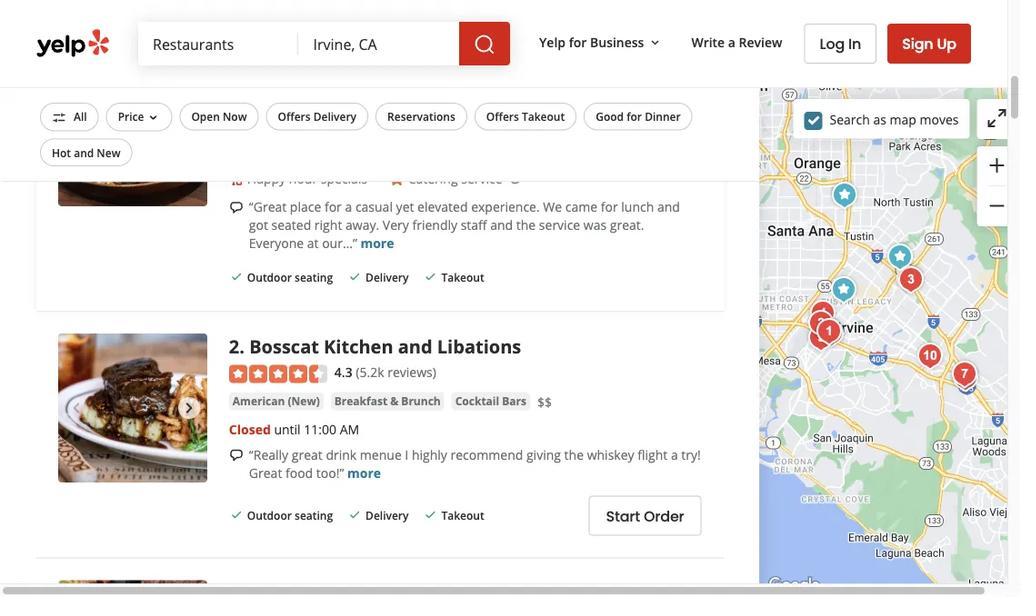 Task type: vqa. For each thing, say whether or not it's contained in the screenshot.
Alpha Roadside Services and Battery 'icon'
no



Task type: describe. For each thing, give the bounding box(es) containing it.
and down "experience."
[[491, 217, 513, 234]]

review
[[739, 33, 783, 51]]

yelp for business button
[[532, 26, 670, 58]]

and right lunch
[[658, 199, 680, 216]]

and inside button
[[74, 145, 94, 160]]

i
[[405, 447, 409, 464]]

everyone
[[249, 235, 304, 252]]

food
[[286, 465, 313, 482]]

california
[[278, 7, 350, 28]]

breakfast & brunch button for kitchen
[[331, 393, 445, 411]]

business
[[590, 33, 644, 51]]

16 checkmark v2 image for delivery
[[348, 270, 362, 285]]

more link for menue
[[347, 465, 381, 482]]

american (new) button
[[229, 393, 324, 411]]

outdoor for outdoor seating 16 checkmark v2 icon
[[247, 270, 292, 285]]

"really great drink menue i highly recommend giving the whiskey flight a try! great food too!"
[[249, 447, 701, 482]]

and up 4.3 (5.2k reviews)
[[398, 334, 433, 359]]

none field near
[[313, 34, 445, 54]]

sign up link
[[888, 24, 972, 64]]

menue
[[360, 447, 402, 464]]

until
[[274, 421, 301, 439]]

great
[[249, 465, 282, 482]]

search
[[830, 111, 870, 128]]

as
[[874, 111, 887, 128]]

hot and new button
[[40, 139, 132, 166]]

16 chevron down v2 image
[[648, 35, 663, 50]]

wine bars link
[[229, 116, 291, 135]]

good
[[596, 109, 624, 124]]

dinner
[[645, 109, 681, 124]]

outdoor for 16 checkmark v2 image under 16 speech v2 image
[[247, 509, 292, 524]]

offers delivery button
[[266, 103, 368, 131]]

16 checkmark v2 image down highly at left bottom
[[423, 508, 438, 523]]

giving
[[527, 447, 561, 464]]

offers takeout
[[486, 109, 565, 124]]

staff
[[461, 217, 487, 234]]

catering
[[408, 171, 458, 188]]

moves
[[920, 111, 959, 128]]

order
[[644, 507, 685, 527]]

great
[[292, 447, 323, 464]]

park
[[323, 58, 364, 83]]

offers takeout button
[[475, 103, 577, 131]]

new
[[97, 145, 121, 160]]

bars for wine bars
[[263, 118, 287, 133]]

reservations button
[[376, 103, 467, 131]]

1 . postino park place
[[229, 58, 417, 83]]

the inside '"really great drink menue i highly recommend giving the whiskey flight a try! great food too!"'
[[565, 447, 584, 464]]

(591
[[356, 88, 382, 105]]

american
[[233, 394, 285, 409]]

for up right
[[325, 199, 342, 216]]

try!
[[682, 447, 701, 464]]

annie's table image
[[912, 338, 949, 375]]

4.7
[[335, 88, 353, 105]]

highly
[[412, 447, 447, 464]]

breakfast & brunch link for park
[[298, 116, 412, 135]]

offers for offers delivery
[[278, 109, 311, 124]]

start order
[[606, 507, 685, 527]]

write a review link
[[684, 26, 790, 58]]

4.7 star rating image
[[229, 89, 327, 107]]

& for kitchen
[[390, 394, 399, 409]]

more for a
[[361, 235, 394, 252]]

now
[[223, 109, 247, 124]]

aria kitchen image
[[803, 320, 840, 357]]

good for dinner button
[[584, 103, 693, 131]]

filters group
[[36, 103, 696, 166]]

log in
[[820, 34, 862, 54]]

all for all
[[74, 109, 87, 124]]

postino park place link
[[249, 58, 417, 83]]

16 checkmark v2 image for outdoor seating
[[229, 270, 244, 285]]

bosscat kitchen and libations link
[[249, 334, 521, 359]]

offers for offers takeout
[[486, 109, 519, 124]]

breakfast & brunch for kitchen
[[335, 394, 441, 409]]

16 chevron down v2 image
[[146, 110, 160, 125]]

good for dinner
[[596, 109, 681, 124]]

all button
[[40, 103, 99, 131]]

nep cafe by kei concepts image
[[891, 261, 928, 297]]

open now button
[[180, 103, 259, 131]]

$$ for bosscat kitchen and libations
[[538, 394, 552, 411]]

offers delivery
[[278, 109, 357, 124]]

16 checkmark v2 image down 16 speech v2 image
[[229, 508, 244, 523]]

outdoor seating for 16 checkmark v2 image under friendly
[[247, 270, 333, 285]]

delivery inside button
[[314, 109, 357, 124]]

the inside the "great place for a casual yet elevated experience. we came for lunch and got seated right away. very friendly staff and the service was great. everyone at our…"
[[517, 217, 536, 234]]

got
[[249, 217, 268, 234]]

16 speech v2 image
[[229, 201, 244, 215]]

previous image for the left postino park place 'image'
[[65, 121, 87, 143]]

0 vertical spatial a
[[728, 33, 736, 51]]

cocktail bars link
[[452, 393, 530, 411]]

happy
[[247, 171, 286, 188]]

"really
[[249, 447, 289, 464]]

was
[[584, 217, 607, 234]]

start
[[606, 507, 640, 527]]

map
[[890, 111, 917, 128]]

great.
[[610, 217, 644, 234]]

1 vertical spatial postino park place image
[[811, 314, 848, 350]]

yelp
[[540, 33, 566, 51]]

closed
[[229, 421, 271, 439]]

4.3 star rating image
[[229, 366, 327, 384]]

delivery for 16 checkmark v2 image under highly at left bottom
[[366, 509, 409, 524]]

catering service
[[408, 171, 503, 188]]

breakfast & brunch for park
[[302, 118, 408, 133]]

taco bell image
[[826, 272, 862, 308]]

izakaya osen - irvine image
[[805, 296, 841, 332]]

search as map moves
[[830, 111, 959, 128]]

none field find
[[153, 34, 284, 54]]

breakfast & brunch link for kitchen
[[331, 393, 445, 411]]

(new)
[[288, 394, 320, 409]]

hot
[[52, 145, 71, 160]]

lunch
[[622, 199, 654, 216]]

bars for cocktail bars
[[502, 394, 527, 409]]

sign
[[903, 33, 934, 54]]

bosscat kitchen and libations image
[[58, 334, 207, 483]]

hot and new
[[52, 145, 121, 160]]

2 vertical spatial takeout
[[442, 509, 485, 524]]

2 slideshow element from the top
[[58, 334, 207, 483]]

casual
[[356, 199, 393, 216]]

cocktail
[[455, 394, 500, 409]]



Task type: locate. For each thing, give the bounding box(es) containing it.
a
[[728, 33, 736, 51], [345, 199, 352, 216], [671, 447, 678, 464]]

hour
[[289, 171, 318, 188]]

service
[[461, 171, 503, 188], [539, 217, 581, 234]]

breakfast & brunch
[[302, 118, 408, 133], [335, 394, 441, 409]]

0 horizontal spatial 16 checkmark v2 image
[[229, 270, 244, 285]]

wine bars button
[[229, 116, 291, 135]]

16 filter v2 image
[[52, 110, 66, 125]]

0 vertical spatial service
[[461, 171, 503, 188]]

whiskey
[[587, 447, 635, 464]]

outdoor seating
[[247, 270, 333, 285], [247, 509, 333, 524]]

16 checkmark v2 image down 16 speech v2 icon
[[229, 270, 244, 285]]

1 offers from the left
[[278, 109, 311, 124]]

0 vertical spatial $$
[[419, 117, 434, 135]]

Find text field
[[153, 34, 284, 54]]

cocktail bars button
[[452, 393, 530, 411]]

brunch down 4.7 (591 reviews)
[[369, 118, 408, 133]]

0 vertical spatial brunch
[[369, 118, 408, 133]]

outdoor seating down food
[[247, 509, 333, 524]]

1 none field from the left
[[153, 34, 284, 54]]

search image
[[474, 34, 496, 56]]

1 vertical spatial breakfast & brunch button
[[331, 393, 445, 411]]

breakfast for kitchen
[[335, 394, 388, 409]]

amazon fresh image
[[882, 239, 919, 276]]

seating down food
[[295, 509, 333, 524]]

reservations
[[388, 109, 456, 124]]

slideshow element
[[58, 58, 207, 207], [58, 334, 207, 483]]

0 horizontal spatial all
[[36, 7, 55, 28]]

1 vertical spatial slideshow element
[[58, 334, 207, 483]]

log in link
[[805, 24, 877, 64]]

all inside button
[[74, 109, 87, 124]]

delivery down very
[[366, 270, 409, 285]]

1 vertical spatial service
[[539, 217, 581, 234]]

"great place for a casual yet elevated experience. we came for lunch and got seated right away. very friendly staff and the service was great. everyone at our…"
[[249, 199, 680, 252]]

offers
[[278, 109, 311, 124], [486, 109, 519, 124]]

2 none field from the left
[[313, 34, 445, 54]]

0 vertical spatial seating
[[295, 270, 333, 285]]

a inside the "great place for a casual yet elevated experience. we came for lunch and got seated right away. very friendly staff and the service was great. everyone at our…"
[[345, 199, 352, 216]]

place
[[290, 199, 321, 216]]

google image
[[765, 574, 825, 598]]

all
[[36, 7, 55, 28], [74, 109, 87, 124]]

None field
[[153, 34, 284, 54], [313, 34, 445, 54]]

2 vertical spatial a
[[671, 447, 678, 464]]

2 outdoor seating from the top
[[247, 509, 333, 524]]

None search field
[[138, 22, 514, 65]]

2 horizontal spatial a
[[728, 33, 736, 51]]

1 vertical spatial delivery
[[366, 270, 409, 285]]

súp noodle bar by kei concepts image
[[893, 262, 930, 298]]

0 vertical spatial postino park place image
[[58, 58, 207, 207]]

at
[[307, 235, 319, 252]]

breakfast & brunch button down 4.7
[[298, 116, 412, 135]]

. for 1
[[239, 58, 245, 83]]

1 vertical spatial previous image
[[65, 398, 87, 420]]

1 vertical spatial more link
[[347, 465, 381, 482]]

0 vertical spatial outdoor seating
[[247, 270, 333, 285]]

came
[[566, 199, 598, 216]]

2 . bosscat kitchen and libations
[[229, 334, 521, 359]]

start order link
[[589, 497, 702, 537]]

1 vertical spatial reviews)
[[388, 364, 437, 382]]

all right 16 filter v2 image
[[74, 109, 87, 124]]

1 slideshow element from the top
[[58, 58, 207, 207]]

takeout inside button
[[522, 109, 565, 124]]

1 outdoor from the top
[[247, 270, 292, 285]]

right
[[315, 217, 342, 234]]

bars inside button
[[263, 118, 287, 133]]

0 vertical spatial delivery
[[314, 109, 357, 124]]

burnt crumbs image
[[947, 357, 983, 393]]

16 checkmark v2 image down drink
[[348, 508, 362, 523]]

delivery down 4.7
[[314, 109, 357, 124]]

price
[[118, 109, 144, 124]]

outdoor
[[247, 270, 292, 285], [247, 509, 292, 524]]

1 vertical spatial &
[[390, 394, 399, 409]]

breakfast
[[302, 118, 355, 133], [335, 394, 388, 409]]

& down (591
[[358, 118, 366, 133]]

a up away.
[[345, 199, 352, 216]]

1 vertical spatial outdoor
[[247, 509, 292, 524]]

2 vertical spatial delivery
[[366, 509, 409, 524]]

0 vertical spatial more
[[361, 235, 394, 252]]

expand map image
[[987, 107, 1008, 129]]

all left "restaurants" at the left of the page
[[36, 7, 55, 28]]

the
[[517, 217, 536, 234], [565, 447, 584, 464]]

0 horizontal spatial $$
[[419, 117, 434, 135]]

for right good
[[627, 109, 642, 124]]

more link down away.
[[361, 235, 394, 252]]

seating down at
[[295, 270, 333, 285]]

2 . from the top
[[239, 334, 245, 359]]

outdoor down everyone
[[247, 270, 292, 285]]

0 vertical spatial breakfast & brunch button
[[298, 116, 412, 135]]

postino park place image
[[58, 58, 207, 207], [811, 314, 848, 350]]

yet
[[396, 199, 414, 216]]

next image
[[178, 121, 200, 143]]

away.
[[346, 217, 380, 234]]

1 horizontal spatial postino park place image
[[811, 314, 848, 350]]

breakfast & brunch link down 4.7
[[298, 116, 412, 135]]

$$ for postino park place
[[419, 117, 434, 135]]

1 vertical spatial seating
[[295, 509, 333, 524]]

0 horizontal spatial service
[[461, 171, 503, 188]]

1 horizontal spatial bars
[[502, 394, 527, 409]]

breakfast down (5.2k
[[335, 394, 388, 409]]

outdoor seating for 16 checkmark v2 image under highly at left bottom
[[247, 509, 333, 524]]

none field up place
[[313, 34, 445, 54]]

1 vertical spatial .
[[239, 334, 245, 359]]

brunch down 4.3 (5.2k reviews)
[[401, 394, 441, 409]]

a right write
[[728, 33, 736, 51]]

"restaurants"
[[58, 7, 157, 28]]

11:00
[[304, 421, 337, 439]]

1 horizontal spatial $$
[[538, 394, 552, 411]]

0 vertical spatial outdoor
[[247, 270, 292, 285]]

0 horizontal spatial postino park place image
[[58, 58, 207, 207]]

results
[[159, 7, 210, 28]]

$$ down 4.7 (591 reviews)
[[419, 117, 434, 135]]

1 vertical spatial more
[[347, 465, 381, 482]]

4.3
[[335, 364, 353, 382]]

0 horizontal spatial &
[[358, 118, 366, 133]]

2
[[229, 334, 239, 359]]

$$ up "giving"
[[538, 394, 552, 411]]

group
[[977, 146, 1017, 227]]

previous image for bosscat kitchen and libations image
[[65, 398, 87, 420]]

1 vertical spatial the
[[565, 447, 584, 464]]

takeout down '"really great drink menue i highly recommend giving the whiskey flight a try! great food too!"'
[[442, 509, 485, 524]]

0 vertical spatial takeout
[[522, 109, 565, 124]]

1 horizontal spatial the
[[565, 447, 584, 464]]

4.7 (591 reviews)
[[335, 88, 434, 105]]

more down away.
[[361, 235, 394, 252]]

breakfast & brunch link down 4.3 (5.2k reviews)
[[331, 393, 445, 411]]

16 speech v2 image
[[229, 449, 244, 464]]

Near text field
[[313, 34, 445, 54]]

1 outdoor seating from the top
[[247, 270, 333, 285]]

breakfast & brunch down 4.7
[[302, 118, 408, 133]]

outdoor down great
[[247, 509, 292, 524]]

drink
[[326, 447, 357, 464]]

1 horizontal spatial all
[[74, 109, 87, 124]]

american (new) link
[[229, 393, 324, 411]]

0 horizontal spatial none field
[[153, 34, 284, 54]]

16 catering v2 image
[[390, 172, 404, 187]]

0 vertical spatial breakfast & brunch link
[[298, 116, 412, 135]]

previous image
[[65, 121, 87, 143], [65, 398, 87, 420]]

& for park
[[358, 118, 366, 133]]

write
[[692, 33, 725, 51]]

(5.2k
[[356, 364, 384, 382]]

2 seating from the top
[[295, 509, 333, 524]]

0 vertical spatial breakfast
[[302, 118, 355, 133]]

$$
[[419, 117, 434, 135], [538, 394, 552, 411]]

service inside the "great place for a casual yet elevated experience. we came for lunch and got seated right away. very friendly staff and the service was great. everyone at our…"
[[539, 217, 581, 234]]

american (new)
[[233, 394, 320, 409]]

. for 2
[[239, 334, 245, 359]]

more link for a
[[361, 235, 394, 252]]

info icon image
[[508, 171, 523, 186], [508, 171, 523, 186]]

0 vertical spatial all
[[36, 7, 55, 28]]

more down 'menue'
[[347, 465, 381, 482]]

delivery down 'menue'
[[366, 509, 409, 524]]

1 vertical spatial breakfast
[[335, 394, 388, 409]]

in
[[849, 34, 862, 54]]

1 vertical spatial $$
[[538, 394, 552, 411]]

bars inside button
[[502, 394, 527, 409]]

all for all "restaurants" results in irvine, california
[[36, 7, 55, 28]]

0 vertical spatial slideshow element
[[58, 58, 207, 207]]

reviews) down bosscat kitchen and libations link
[[388, 364, 437, 382]]

zoom in image
[[987, 155, 1008, 176]]

0 vertical spatial reviews)
[[385, 88, 434, 105]]

0 vertical spatial .
[[239, 58, 245, 83]]

1 horizontal spatial none field
[[313, 34, 445, 54]]

. left bosscat at left bottom
[[239, 334, 245, 359]]

outdoor seating down everyone
[[247, 270, 333, 285]]

1 vertical spatial bars
[[502, 394, 527, 409]]

4.3 (5.2k reviews)
[[335, 364, 437, 382]]

16 checkmark v2 image down friendly
[[423, 270, 438, 285]]

breakfast down 4.7
[[302, 118, 355, 133]]

bars
[[263, 118, 287, 133], [502, 394, 527, 409]]

16 checkmark v2 image
[[229, 270, 244, 285], [348, 270, 362, 285]]

0 vertical spatial bars
[[263, 118, 287, 133]]

offers down 'search' icon
[[486, 109, 519, 124]]

closed until 11:00 am
[[229, 421, 359, 439]]

libations
[[437, 334, 521, 359]]

0 horizontal spatial bars
[[263, 118, 287, 133]]

log
[[820, 34, 845, 54]]

1 vertical spatial a
[[345, 199, 352, 216]]

0 vertical spatial previous image
[[65, 121, 87, 143]]

1 vertical spatial breakfast & brunch link
[[331, 393, 445, 411]]

0 vertical spatial the
[[517, 217, 536, 234]]

bosscat kitchen and libations image
[[803, 306, 840, 342]]

place
[[369, 58, 417, 83]]

1 . from the top
[[239, 58, 245, 83]]

kitchen
[[324, 334, 393, 359]]

1 previous image from the top
[[65, 121, 87, 143]]

brunch for and
[[401, 394, 441, 409]]

0 horizontal spatial the
[[517, 217, 536, 234]]

0 vertical spatial &
[[358, 118, 366, 133]]

1 vertical spatial outdoor seating
[[247, 509, 333, 524]]

flight
[[638, 447, 668, 464]]

takeout down the "great place for a casual yet elevated experience. we came for lunch and got seated right away. very friendly staff and the service was great. everyone at our…"
[[442, 270, 485, 285]]

elevated
[[418, 199, 468, 216]]

1 vertical spatial breakfast & brunch
[[335, 394, 441, 409]]

1 vertical spatial brunch
[[401, 394, 441, 409]]

irvine,
[[229, 7, 275, 28]]

1
[[229, 58, 239, 83]]

breakfast for park
[[302, 118, 355, 133]]

and
[[74, 145, 94, 160], [658, 199, 680, 216], [491, 217, 513, 234], [398, 334, 433, 359]]

more for menue
[[347, 465, 381, 482]]

& down 4.3 (5.2k reviews)
[[390, 394, 399, 409]]

for
[[569, 33, 587, 51], [627, 109, 642, 124], [325, 199, 342, 216], [601, 199, 618, 216]]

write a review
[[692, 33, 783, 51]]

"great
[[249, 199, 287, 216]]

0 horizontal spatial a
[[345, 199, 352, 216]]

postino
[[249, 58, 318, 83]]

offers down 4.7 star rating image
[[278, 109, 311, 124]]

2 16 checkmark v2 image from the left
[[348, 270, 362, 285]]

0 horizontal spatial offers
[[278, 109, 311, 124]]

1 horizontal spatial 16 checkmark v2 image
[[348, 270, 362, 285]]

friendly
[[412, 217, 458, 234]]

16 checkmark v2 image
[[423, 270, 438, 285], [229, 508, 244, 523], [348, 508, 362, 523], [423, 508, 438, 523]]

brunch for place
[[369, 118, 408, 133]]

16 checkmark v2 image down the our…"
[[348, 270, 362, 285]]

1 vertical spatial takeout
[[442, 270, 485, 285]]

for right yelp
[[569, 33, 587, 51]]

wine bars
[[233, 118, 287, 133]]

bars down 4.7 star rating image
[[263, 118, 287, 133]]

map region
[[693, 32, 1022, 598]]

wine
[[233, 118, 260, 133]]

price button
[[106, 103, 172, 131]]

reviews) for and
[[388, 364, 437, 382]]

0 vertical spatial more link
[[361, 235, 394, 252]]

zoom out image
[[987, 195, 1008, 217]]

bars right cocktail
[[502, 394, 527, 409]]

1 horizontal spatial a
[[671, 447, 678, 464]]

. down find text box
[[239, 58, 245, 83]]

for inside 'button'
[[627, 109, 642, 124]]

in
[[213, 7, 226, 28]]

more link down 'menue'
[[347, 465, 381, 482]]

for up was
[[601, 199, 618, 216]]

delivery for 16 checkmark v2 image under friendly
[[366, 270, 409, 285]]

1 vertical spatial all
[[74, 109, 87, 124]]

next image
[[178, 398, 200, 420]]

specials
[[321, 171, 368, 188]]

north italia image
[[813, 316, 850, 352]]

the right "giving"
[[565, 447, 584, 464]]

1 horizontal spatial &
[[390, 394, 399, 409]]

happy hour specials
[[247, 171, 368, 188]]

1 horizontal spatial offers
[[486, 109, 519, 124]]

2 outdoor from the top
[[247, 509, 292, 524]]

the down "experience."
[[517, 217, 536, 234]]

2 offers from the left
[[486, 109, 519, 124]]

service down we in the top of the page
[[539, 217, 581, 234]]

cocktail bars
[[455, 394, 527, 409]]

reviews)
[[385, 88, 434, 105], [388, 364, 437, 382]]

a left try!
[[671, 447, 678, 464]]

0 vertical spatial breakfast & brunch
[[302, 118, 408, 133]]

16 happy hour specials v2 image
[[229, 172, 244, 187]]

and right hot
[[74, 145, 94, 160]]

bosscat
[[249, 334, 319, 359]]

breakfast & brunch down 4.3 (5.2k reviews)
[[335, 394, 441, 409]]

takeout left good
[[522, 109, 565, 124]]

we
[[543, 199, 562, 216]]

service up "experience."
[[461, 171, 503, 188]]

firehouse subs image
[[827, 177, 863, 214]]

reviews) up reservations
[[385, 88, 434, 105]]

a inside '"really great drink menue i highly recommend giving the whiskey flight a try! great food too!"'
[[671, 447, 678, 464]]

1 16 checkmark v2 image from the left
[[229, 270, 244, 285]]

breakfast & brunch button down 4.3 (5.2k reviews)
[[331, 393, 445, 411]]

breakfast & brunch button for park
[[298, 116, 412, 135]]

1 horizontal spatial service
[[539, 217, 581, 234]]

our…"
[[322, 235, 357, 252]]

reviews) for place
[[385, 88, 434, 105]]

am
[[340, 421, 359, 439]]

kuan zhai alley image
[[948, 360, 984, 397]]

none field down in at the top of page
[[153, 34, 284, 54]]

1 seating from the top
[[295, 270, 333, 285]]

2 previous image from the top
[[65, 398, 87, 420]]

recommend
[[451, 447, 523, 464]]

for inside "button"
[[569, 33, 587, 51]]

very
[[383, 217, 409, 234]]



